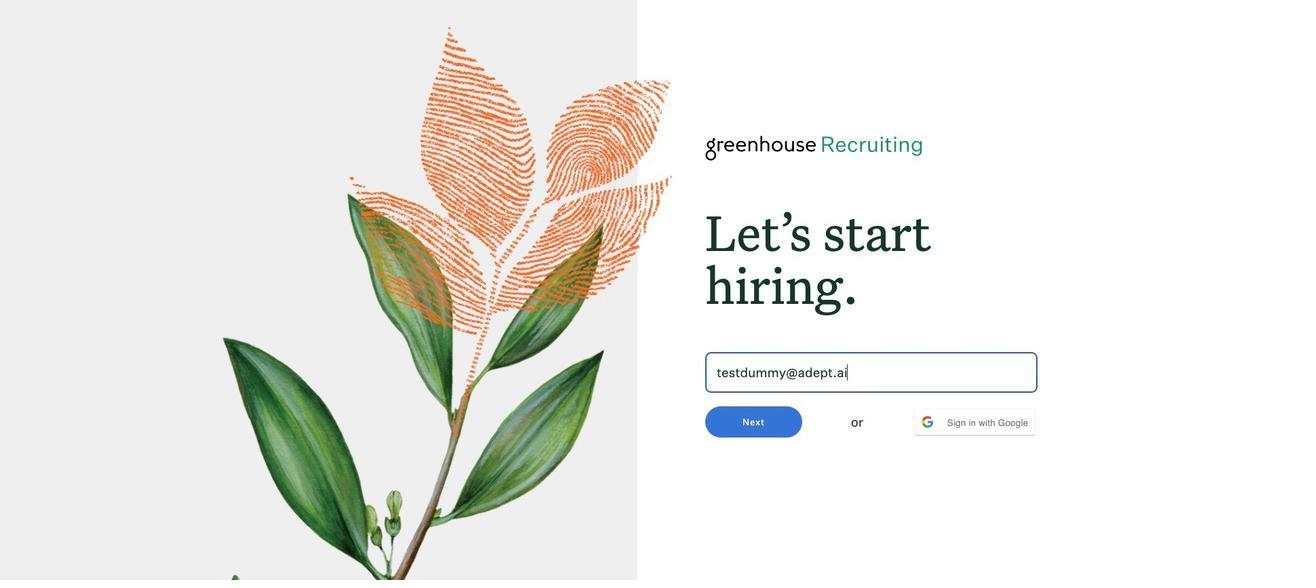 Task type: describe. For each thing, give the bounding box(es) containing it.
Email email field
[[706, 352, 1038, 393]]



Task type: vqa. For each thing, say whether or not it's contained in the screenshot.
bottommost of
no



